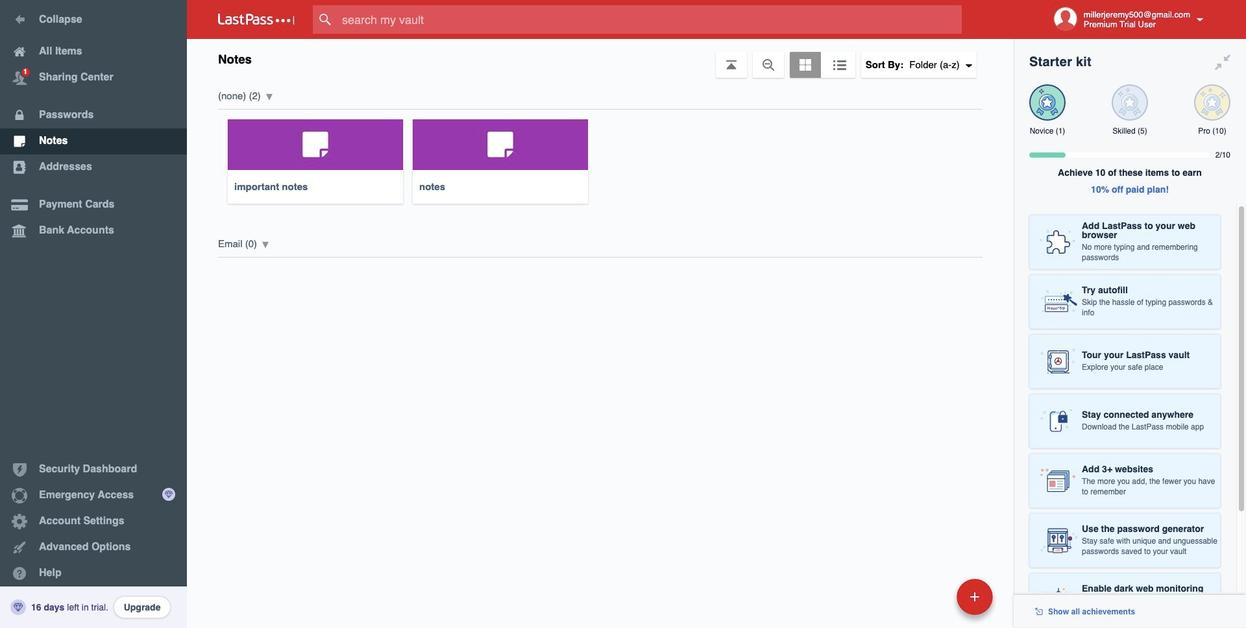 Task type: locate. For each thing, give the bounding box(es) containing it.
lastpass image
[[218, 14, 295, 25]]



Task type: describe. For each thing, give the bounding box(es) containing it.
Search search field
[[313, 5, 987, 34]]

new item navigation
[[867, 575, 1001, 628]]

main navigation navigation
[[0, 0, 187, 628]]

vault options navigation
[[187, 39, 1014, 78]]

new item element
[[867, 578, 997, 615]]

search my vault text field
[[313, 5, 987, 34]]



Task type: vqa. For each thing, say whether or not it's contained in the screenshot.
New Item navigation
yes



